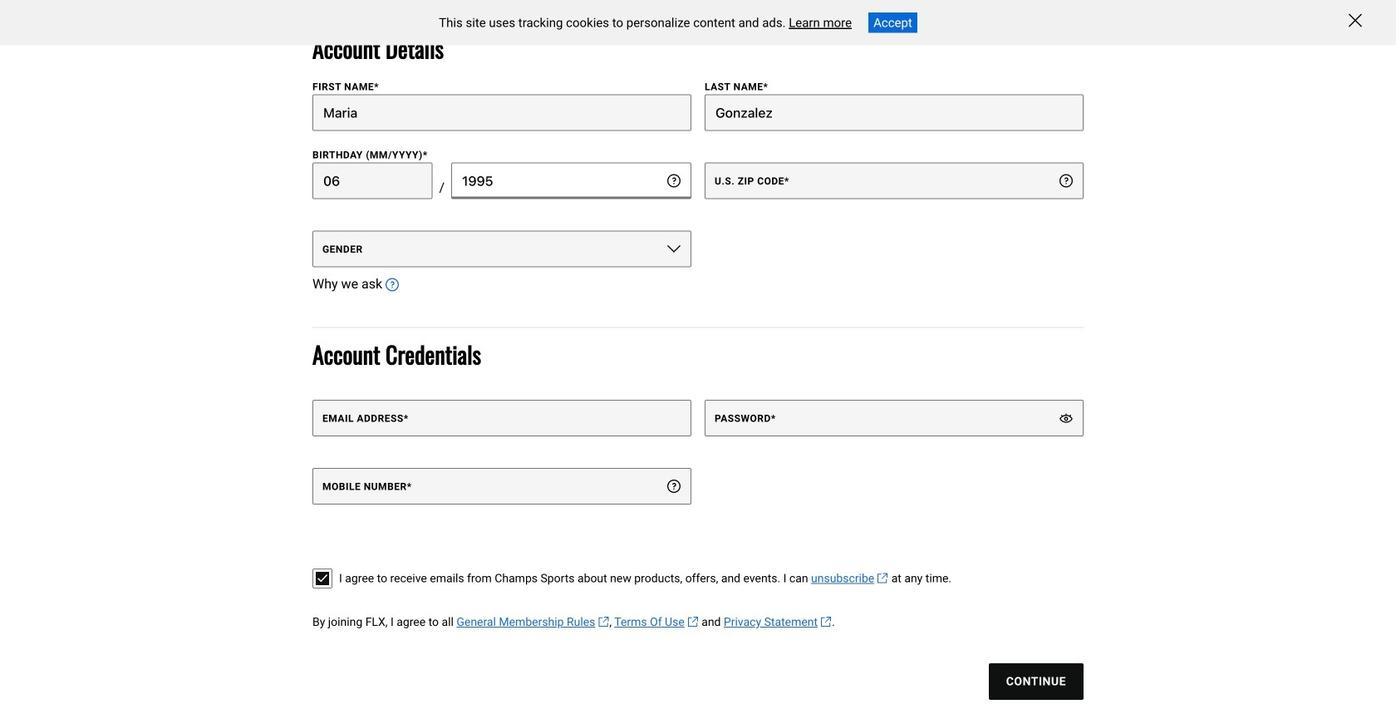 Task type: vqa. For each thing, say whether or not it's contained in the screenshot.
the rightmost More Information icon
no



Task type: locate. For each thing, give the bounding box(es) containing it.
required element
[[374, 81, 379, 93], [763, 81, 768, 93], [785, 175, 790, 187], [404, 413, 409, 424], [771, 413, 776, 424], [407, 481, 412, 493]]

0 vertical spatial more information image
[[386, 278, 399, 291]]

None text field
[[313, 162, 433, 199], [451, 162, 692, 199], [313, 162, 433, 199], [451, 162, 692, 199]]

None text field
[[313, 94, 692, 131], [705, 94, 1084, 131], [705, 162, 1084, 199], [313, 94, 692, 131], [705, 94, 1084, 131], [705, 162, 1084, 199]]

None password field
[[705, 400, 1084, 437]]

None email field
[[313, 400, 692, 437]]

0 horizontal spatial more information image
[[386, 278, 399, 291]]

more information image
[[667, 174, 681, 187], [1060, 174, 1073, 187]]

1 horizontal spatial more information image
[[667, 480, 681, 493]]

1 vertical spatial more information image
[[667, 480, 681, 493]]

1 horizontal spatial more information image
[[1060, 174, 1073, 187]]

2 more information image from the left
[[1060, 174, 1073, 187]]

None telephone field
[[313, 468, 692, 505]]

0 horizontal spatial more information image
[[667, 174, 681, 187]]

more information image
[[386, 278, 399, 291], [667, 480, 681, 493]]



Task type: describe. For each thing, give the bounding box(es) containing it.
show password image
[[1060, 412, 1073, 425]]

close image
[[1349, 14, 1362, 27]]

1 more information image from the left
[[667, 174, 681, 187]]

cookie banner region
[[0, 0, 1396, 45]]



